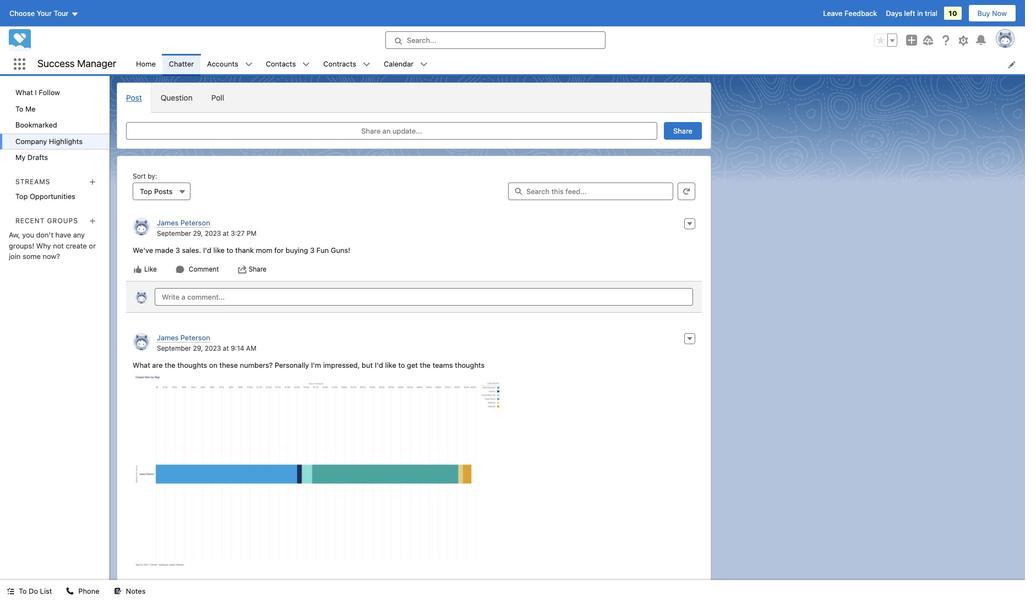 Task type: vqa. For each thing, say whether or not it's contained in the screenshot.
Mark Status as Complete
no



Task type: describe. For each thing, give the bounding box(es) containing it.
2023 for james peterson september 29, 2023 at 9:14 am
[[205, 344, 221, 353]]

feedback
[[845, 9, 877, 18]]

james for james peterson september 29, 2023 at 3:27 pm
[[157, 219, 179, 227]]

closed won by rep image
[[133, 373, 503, 571]]

text default image inside like button
[[133, 265, 142, 274]]

james peterson september 29, 2023 at 9:14 am
[[157, 334, 256, 353]]

now
[[992, 9, 1007, 18]]

comment
[[189, 265, 219, 274]]

not
[[53, 242, 64, 250]]

for
[[274, 246, 284, 255]]

comment button
[[175, 265, 219, 275]]

buy now
[[978, 9, 1007, 18]]

peterson for james peterson september 29, 2023 at 3:27 pm
[[181, 219, 210, 227]]

notes button
[[107, 581, 152, 603]]

calendar link
[[377, 54, 420, 74]]

am
[[246, 344, 256, 353]]

what are the thoughts on these numbers? personally i'm impressed, but i'd like to get the teams thoughts
[[133, 361, 485, 370]]

text default image inside comment button
[[176, 265, 184, 274]]

you
[[22, 231, 34, 240]]

choose your tour button
[[9, 4, 79, 22]]

what for what are the thoughts on these numbers? personally i'm impressed, but i'd like to get the teams thoughts
[[133, 361, 150, 370]]

text default image inside contracts list item
[[363, 61, 370, 68]]

groups!
[[9, 242, 34, 250]]

company highlights link
[[0, 134, 110, 150]]

any
[[73, 231, 85, 240]]

share inside share popup button
[[249, 265, 267, 274]]

buying
[[286, 246, 308, 255]]

search...
[[407, 36, 436, 45]]

my drafts link
[[0, 150, 110, 166]]

post
[[126, 93, 142, 102]]

september 29, 2023 at 9:14 am link
[[157, 344, 256, 353]]

1 thoughts from the left
[[177, 361, 207, 370]]

1 3 from the left
[[176, 246, 180, 255]]

question
[[161, 93, 193, 102]]

buy
[[978, 9, 990, 18]]

list
[[40, 587, 52, 596]]

why
[[36, 242, 51, 250]]

Sort by: button
[[133, 183, 191, 200]]

recent
[[15, 217, 45, 225]]

what i follow link
[[0, 85, 110, 101]]

streams
[[15, 178, 50, 186]]

by:
[[148, 172, 157, 181]]

we've
[[133, 246, 153, 255]]

share inside share button
[[673, 127, 693, 135]]

Search this feed... search field
[[508, 183, 673, 200]]

are
[[152, 361, 163, 370]]

i'm
[[311, 361, 321, 370]]

do
[[29, 587, 38, 596]]

3:27
[[231, 229, 245, 238]]

2 thoughts from the left
[[455, 361, 485, 370]]

james peterson, september 29, 2023 at 9:14 am element
[[126, 326, 702, 597]]

fun
[[316, 246, 329, 255]]

to me link
[[0, 101, 110, 117]]

manager
[[77, 58, 116, 70]]

get
[[407, 361, 418, 370]]

to for to do list
[[19, 587, 27, 596]]

leave feedback
[[823, 9, 877, 18]]

to inside 'james peterson, september 29, 2023 at 3:27 pm' element
[[227, 246, 233, 255]]

text default image inside contacts list item
[[302, 61, 310, 68]]

thank
[[235, 246, 254, 255]]

bookmarked
[[15, 121, 57, 129]]

poll
[[211, 93, 224, 102]]

buy now button
[[968, 4, 1016, 22]]

made
[[155, 246, 174, 255]]

to me
[[15, 104, 36, 113]]

don't
[[36, 231, 53, 240]]

1 the from the left
[[165, 361, 175, 370]]

at for james peterson september 29, 2023 at 3:27 pm
[[223, 229, 229, 238]]

share an update... button
[[126, 122, 657, 140]]

poll link
[[202, 83, 234, 112]]

peterson for james peterson september 29, 2023 at 9:14 am
[[181, 334, 210, 342]]

to do list button
[[0, 581, 59, 603]]

james for james peterson september 29, 2023 at 9:14 am
[[157, 334, 179, 342]]

streams link
[[15, 178, 50, 186]]

trial
[[925, 9, 938, 18]]

mom
[[256, 246, 272, 255]]

contracts list item
[[317, 54, 377, 74]]

accounts link
[[200, 54, 245, 74]]

an
[[383, 127, 391, 135]]

impressed,
[[323, 361, 360, 370]]

update...
[[393, 127, 422, 135]]

to inside james peterson, september 29, 2023 at 9:14 am element
[[398, 361, 405, 370]]

top for top opportunities
[[15, 192, 28, 201]]

search... button
[[385, 31, 606, 49]]

days
[[886, 9, 902, 18]]

calendar
[[384, 59, 414, 68]]

29, for james peterson september 29, 2023 at 9:14 am
[[193, 344, 203, 353]]

recent groups link
[[15, 217, 78, 225]]

contacts link
[[259, 54, 302, 74]]

why not create or join some now?
[[9, 242, 96, 261]]

september for james peterson september 29, 2023 at 3:27 pm
[[157, 229, 191, 238]]

company highlights
[[15, 137, 83, 146]]

sort by:
[[133, 172, 157, 181]]



Task type: locate. For each thing, give the bounding box(es) containing it.
pm
[[247, 229, 257, 238]]

james up made
[[157, 219, 179, 227]]

your
[[37, 9, 52, 18]]

to for to me
[[15, 104, 23, 113]]

share
[[361, 127, 381, 135], [673, 127, 693, 135], [249, 265, 267, 274]]

text default image down search...
[[420, 61, 428, 68]]

text default image
[[66, 588, 74, 596]]

leave feedback link
[[823, 9, 877, 18]]

1 horizontal spatial like
[[385, 361, 396, 370]]

text default image down we've made 3 sales. i'd like to thank mom for buying 3 fun guns!
[[238, 265, 246, 274]]

0 vertical spatial peterson
[[181, 219, 210, 227]]

text default image down sales.
[[176, 265, 184, 274]]

0 vertical spatial to
[[227, 246, 233, 255]]

top down sort by:
[[140, 187, 152, 196]]

peterson inside james peterson september 29, 2023 at 9:14 am
[[181, 334, 210, 342]]

2 vertical spatial james peterson image
[[133, 333, 150, 351]]

aw,
[[9, 231, 20, 240]]

at left 3:27
[[223, 229, 229, 238]]

1 vertical spatial 29,
[[193, 344, 203, 353]]

chatter
[[169, 59, 194, 68]]

i'd inside james peterson, september 29, 2023 at 9:14 am element
[[375, 361, 383, 370]]

0 horizontal spatial like
[[213, 246, 225, 255]]

top opportunities
[[15, 192, 75, 201]]

29, for james peterson september 29, 2023 at 3:27 pm
[[193, 229, 203, 238]]

list
[[129, 54, 1025, 74]]

bookmarked link
[[0, 117, 110, 134]]

at left 9:14
[[223, 344, 229, 353]]

what i follow
[[15, 88, 60, 97]]

james peterson image for james peterson september 29, 2023 at 3:27 pm
[[133, 218, 150, 236]]

have
[[55, 231, 71, 240]]

0 horizontal spatial 3
[[176, 246, 180, 255]]

0 vertical spatial i'd
[[203, 246, 211, 255]]

2023 inside james peterson september 29, 2023 at 3:27 pm
[[205, 229, 221, 238]]

1 2023 from the top
[[205, 229, 221, 238]]

the right are
[[165, 361, 175, 370]]

list containing home
[[129, 54, 1025, 74]]

opportunities
[[30, 192, 75, 201]]

james peterson link up september 29, 2023 at 9:14 am link
[[157, 334, 210, 343]]

tab list
[[117, 83, 711, 113]]

notes
[[126, 587, 146, 596]]

september up are
[[157, 344, 191, 353]]

text default image
[[245, 61, 253, 68], [302, 61, 310, 68], [363, 61, 370, 68], [420, 61, 428, 68], [133, 265, 142, 274], [176, 265, 184, 274], [238, 265, 246, 274], [7, 588, 14, 596], [114, 588, 121, 596]]

to left do
[[19, 587, 27, 596]]

1 at from the top
[[223, 229, 229, 238]]

to left thank
[[227, 246, 233, 255]]

left
[[904, 9, 915, 18]]

0 horizontal spatial what
[[15, 88, 33, 97]]

sort
[[133, 172, 146, 181]]

contacts
[[266, 59, 296, 68]]

to inside "button"
[[19, 587, 27, 596]]

i'd inside 'james peterson, september 29, 2023 at 3:27 pm' element
[[203, 246, 211, 255]]

now?
[[43, 252, 60, 261]]

29, up sales.
[[193, 229, 203, 238]]

tour
[[54, 9, 69, 18]]

2 3 from the left
[[310, 246, 315, 255]]

0 vertical spatial at
[[223, 229, 229, 238]]

text default image left do
[[7, 588, 14, 596]]

james up are
[[157, 334, 179, 342]]

29, left 9:14
[[193, 344, 203, 353]]

0 vertical spatial what
[[15, 88, 33, 97]]

text default image inside share popup button
[[238, 265, 246, 274]]

share button
[[664, 122, 702, 140]]

like inside james peterson, september 29, 2023 at 9:14 am element
[[385, 361, 396, 370]]

text default image inside accounts list item
[[245, 61, 253, 68]]

share inside share an update... button
[[361, 127, 381, 135]]

0 vertical spatial 2023
[[205, 229, 221, 238]]

2 at from the top
[[223, 344, 229, 353]]

top posts
[[140, 187, 173, 196]]

home link
[[129, 54, 162, 74]]

1 vertical spatial to
[[398, 361, 405, 370]]

1 vertical spatial what
[[133, 361, 150, 370]]

2023
[[205, 229, 221, 238], [205, 344, 221, 353]]

text default image inside to do list "button"
[[7, 588, 14, 596]]

james peterson, september 29, 2023 at 3:27 pm element
[[126, 211, 702, 281]]

me
[[25, 104, 36, 113]]

thoughts right teams
[[455, 361, 485, 370]]

1 horizontal spatial thoughts
[[455, 361, 485, 370]]

3 right made
[[176, 246, 180, 255]]

2 james from the top
[[157, 334, 179, 342]]

1 vertical spatial i'd
[[375, 361, 383, 370]]

2 peterson from the top
[[181, 334, 210, 342]]

recent groups
[[15, 217, 78, 225]]

1 horizontal spatial what
[[133, 361, 150, 370]]

what left are
[[133, 361, 150, 370]]

contacts list item
[[259, 54, 317, 74]]

0 vertical spatial james peterson link
[[157, 219, 210, 228]]

tab list containing post
[[117, 83, 711, 113]]

2023 for james peterson september 29, 2023 at 3:27 pm
[[205, 229, 221, 238]]

text default image right contacts
[[302, 61, 310, 68]]

james peterson image
[[133, 218, 150, 236], [135, 291, 148, 304], [133, 333, 150, 351]]

success
[[37, 58, 75, 70]]

0 vertical spatial september
[[157, 229, 191, 238]]

1 peterson from the top
[[181, 219, 210, 227]]

0 horizontal spatial to
[[227, 246, 233, 255]]

1 vertical spatial september
[[157, 344, 191, 353]]

0 horizontal spatial share
[[249, 265, 267, 274]]

join
[[9, 252, 21, 261]]

top down 'streams'
[[15, 192, 28, 201]]

1 vertical spatial james
[[157, 334, 179, 342]]

choose
[[9, 9, 35, 18]]

follow
[[39, 88, 60, 97]]

2023 inside james peterson september 29, 2023 at 9:14 am
[[205, 344, 221, 353]]

drafts
[[27, 153, 48, 162]]

29,
[[193, 229, 203, 238], [193, 344, 203, 353]]

calendar list item
[[377, 54, 435, 74]]

2 2023 from the top
[[205, 344, 221, 353]]

29, inside james peterson september 29, 2023 at 3:27 pm
[[193, 229, 203, 238]]

0 vertical spatial james peterson image
[[133, 218, 150, 236]]

1 vertical spatial peterson
[[181, 334, 210, 342]]

phone
[[78, 587, 99, 596]]

text default image right 'contracts'
[[363, 61, 370, 68]]

3
[[176, 246, 180, 255], [310, 246, 315, 255]]

peterson
[[181, 219, 210, 227], [181, 334, 210, 342]]

james peterson september 29, 2023 at 3:27 pm
[[157, 219, 257, 238]]

september inside james peterson september 29, 2023 at 3:27 pm
[[157, 229, 191, 238]]

james
[[157, 219, 179, 227], [157, 334, 179, 342]]

james peterson image for james peterson september 29, 2023 at 9:14 am
[[133, 333, 150, 351]]

some
[[23, 252, 41, 261]]

group
[[874, 34, 897, 47]]

text default image left notes at left bottom
[[114, 588, 121, 596]]

personally
[[275, 361, 309, 370]]

choose your tour
[[9, 9, 69, 18]]

1 james from the top
[[157, 219, 179, 227]]

1 29, from the top
[[193, 229, 203, 238]]

what
[[15, 88, 33, 97], [133, 361, 150, 370]]

september up made
[[157, 229, 191, 238]]

question link
[[151, 83, 202, 112]]

1 vertical spatial james peterson link
[[157, 334, 210, 343]]

september 29, 2023 at 3:27 pm link
[[157, 229, 257, 238]]

chatter link
[[162, 54, 200, 74]]

on
[[209, 361, 217, 370]]

accounts
[[207, 59, 238, 68]]

at for james peterson september 29, 2023 at 9:14 am
[[223, 344, 229, 353]]

to
[[227, 246, 233, 255], [398, 361, 405, 370]]

1 horizontal spatial 3
[[310, 246, 315, 255]]

james peterson link up september 29, 2023 at 3:27 pm link
[[157, 219, 210, 228]]

thoughts left on
[[177, 361, 207, 370]]

top for top posts
[[140, 187, 152, 196]]

top inside 'sort by:' button
[[140, 187, 152, 196]]

post link
[[117, 83, 151, 112]]

what left i
[[15, 88, 33, 97]]

0 vertical spatial 29,
[[193, 229, 203, 238]]

0 vertical spatial like
[[213, 246, 225, 255]]

september
[[157, 229, 191, 238], [157, 344, 191, 353]]

text default image inside notes button
[[114, 588, 121, 596]]

1 horizontal spatial top
[[140, 187, 152, 196]]

0 horizontal spatial the
[[165, 361, 175, 370]]

share button
[[237, 265, 267, 275]]

2 september from the top
[[157, 344, 191, 353]]

i'd right but
[[375, 361, 383, 370]]

contracts link
[[317, 54, 363, 74]]

2 horizontal spatial share
[[673, 127, 693, 135]]

james inside james peterson september 29, 2023 at 9:14 am
[[157, 334, 179, 342]]

i'd
[[203, 246, 211, 255], [375, 361, 383, 370]]

what inside james peterson, september 29, 2023 at 9:14 am element
[[133, 361, 150, 370]]

29, inside james peterson september 29, 2023 at 9:14 am
[[193, 344, 203, 353]]

september inside james peterson september 29, 2023 at 9:14 am
[[157, 344, 191, 353]]

top opportunities link
[[0, 189, 110, 205]]

james inside james peterson september 29, 2023 at 3:27 pm
[[157, 219, 179, 227]]

text default image right accounts
[[245, 61, 253, 68]]

days left in trial
[[886, 9, 938, 18]]

2023 up on
[[205, 344, 221, 353]]

0 horizontal spatial i'd
[[203, 246, 211, 255]]

guns!
[[331, 246, 350, 255]]

i'd right sales.
[[203, 246, 211, 255]]

accounts list item
[[200, 54, 259, 74]]

10
[[949, 9, 957, 18]]

at inside james peterson september 29, 2023 at 3:27 pm
[[223, 229, 229, 238]]

the
[[165, 361, 175, 370], [420, 361, 431, 370]]

1 horizontal spatial to
[[398, 361, 405, 370]]

peterson up september 29, 2023 at 3:27 pm link
[[181, 219, 210, 227]]

Write a comment... text field
[[155, 288, 693, 306]]

3 left fun
[[310, 246, 315, 255]]

1 vertical spatial to
[[19, 587, 27, 596]]

0 horizontal spatial top
[[15, 192, 28, 201]]

the right get
[[420, 361, 431, 370]]

i
[[35, 88, 37, 97]]

like down september 29, 2023 at 3:27 pm link
[[213, 246, 225, 255]]

like
[[144, 265, 157, 274]]

1 horizontal spatial share
[[361, 127, 381, 135]]

these
[[219, 361, 238, 370]]

1 james peterson link from the top
[[157, 219, 210, 228]]

2023 left 3:27
[[205, 229, 221, 238]]

2 the from the left
[[420, 361, 431, 370]]

groups
[[47, 217, 78, 225]]

phone button
[[60, 581, 106, 603]]

0 vertical spatial james
[[157, 219, 179, 227]]

9:14
[[231, 344, 244, 353]]

in
[[917, 9, 923, 18]]

1 horizontal spatial the
[[420, 361, 431, 370]]

james peterson link for james peterson september 29, 2023 at 3:27 pm
[[157, 219, 210, 228]]

like button
[[133, 265, 157, 275]]

like inside 'james peterson, september 29, 2023 at 3:27 pm' element
[[213, 246, 225, 255]]

2 29, from the top
[[193, 344, 203, 353]]

0 horizontal spatial thoughts
[[177, 361, 207, 370]]

to left me
[[15, 104, 23, 113]]

september for james peterson september 29, 2023 at 9:14 am
[[157, 344, 191, 353]]

create
[[66, 242, 87, 250]]

what for what i follow
[[15, 88, 33, 97]]

peterson inside james peterson september 29, 2023 at 3:27 pm
[[181, 219, 210, 227]]

text default image inside calendar list item
[[420, 61, 428, 68]]

1 vertical spatial like
[[385, 361, 396, 370]]

1 vertical spatial 2023
[[205, 344, 221, 353]]

1 vertical spatial at
[[223, 344, 229, 353]]

my
[[15, 153, 25, 162]]

company
[[15, 137, 47, 146]]

like
[[213, 246, 225, 255], [385, 361, 396, 370]]

2 james peterson link from the top
[[157, 334, 210, 343]]

1 horizontal spatial i'd
[[375, 361, 383, 370]]

0 vertical spatial to
[[15, 104, 23, 113]]

like left get
[[385, 361, 396, 370]]

james peterson link
[[157, 219, 210, 228], [157, 334, 210, 343]]

leave
[[823, 9, 843, 18]]

james peterson link for james peterson september 29, 2023 at 9:14 am
[[157, 334, 210, 343]]

text default image left like
[[133, 265, 142, 274]]

at inside james peterson september 29, 2023 at 9:14 am
[[223, 344, 229, 353]]

to left get
[[398, 361, 405, 370]]

but
[[362, 361, 373, 370]]

peterson up september 29, 2023 at 9:14 am link
[[181, 334, 210, 342]]

1 september from the top
[[157, 229, 191, 238]]

1 vertical spatial james peterson image
[[135, 291, 148, 304]]

teams
[[433, 361, 453, 370]]



